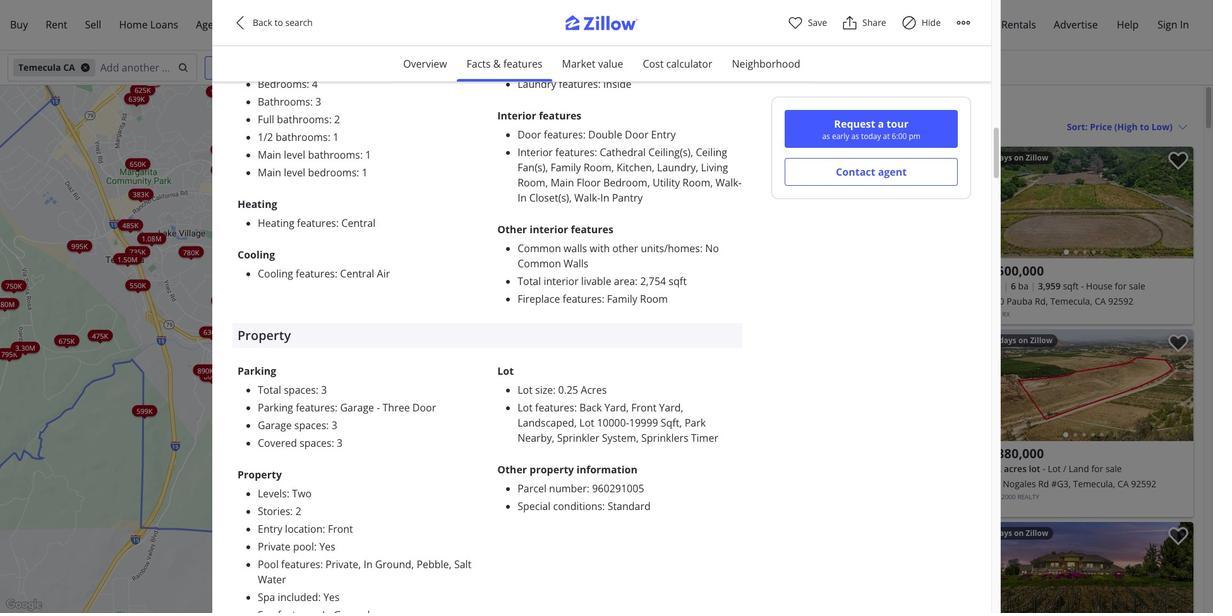 Task type: vqa. For each thing, say whether or not it's contained in the screenshot.
315K
no



Task type: describe. For each thing, give the bounding box(es) containing it.
today
[[861, 131, 881, 142]]

acres
[[1004, 463, 1027, 475]]

manage
[[961, 18, 999, 32]]

interior for interior features
[[497, 109, 536, 122]]

ca inside the filters "element"
[[63, 61, 75, 73]]

location
[[285, 522, 323, 536]]

features inside button
[[503, 57, 543, 71]]

0 vertical spatial -
[[1081, 280, 1084, 292]]

2 horizontal spatial door
[[625, 128, 649, 141]]

1 vertical spatial bathrooms
[[276, 130, 328, 144]]

cost
[[643, 57, 664, 71]]

covered
[[258, 436, 297, 450]]

pebble,
[[417, 557, 452, 571]]

905k
[[261, 87, 277, 96]]

other for other property information parcel number : 960291005 special conditions : standard
[[497, 462, 527, 476]]

1 horizontal spatial 625k link
[[257, 260, 282, 271]]

3 left 798k
[[332, 418, 337, 432]]

68
[[984, 528, 993, 538]]

0 vertical spatial 1
[[333, 130, 339, 144]]

other interior features
[[497, 222, 614, 236]]

property images, use arrow keys to navigate, image 1 of 5 group
[[974, 329, 1194, 444]]

0 vertical spatial heating
[[238, 197, 277, 211]]

675k link
[[54, 334, 79, 346]]

0 horizontal spatial 1.50m link
[[113, 253, 142, 264]]

2 vertical spatial bathrooms
[[308, 148, 360, 162]]

tour for 785k
[[348, 408, 360, 414]]

total inside parking total spaces : 3 parking features : garage - three door garage spaces : 3 covered spaces : 3
[[258, 383, 281, 397]]

0 vertical spatial 1.50m link
[[206, 86, 235, 97]]

0 horizontal spatial walk-
[[574, 191, 601, 205]]

0 vertical spatial sale
[[1129, 280, 1146, 292]]

905k link
[[257, 86, 282, 97]]

1 horizontal spatial sqft
[[1063, 280, 1079, 292]]

buy
[[10, 18, 28, 32]]

3.10m
[[366, 138, 386, 148]]

80 days on zillow
[[760, 152, 824, 163]]

livable
[[581, 274, 612, 288]]

4 for units
[[231, 150, 235, 159]]

2 horizontal spatial 1.50m link
[[524, 293, 553, 305]]

0 los nogales rd #g3, temecula, ca 92592 image
[[974, 329, 1194, 441]]

new
[[235, 127, 246, 133]]

19999
[[629, 416, 658, 430]]

central for central
[[341, 216, 376, 230]]

788k
[[324, 161, 341, 171]]

front inside levels : two stories : 2 entry location : front private pool : yes
[[328, 522, 353, 536]]

days for 490
[[999, 335, 1017, 346]]

other for other interior features
[[497, 222, 527, 236]]

1 horizontal spatial door
[[518, 128, 541, 141]]

features inside total interior livable area : 2,754 sqft fireplace features : family room
[[563, 292, 602, 306]]

800k for the left 800k link
[[204, 371, 220, 380]]

on for 41
[[1014, 152, 1024, 163]]

2 vertical spatial 1
[[362, 165, 368, 179]]

bedrooms
[[308, 165, 357, 179]]

temecula ca luxury homes
[[752, 97, 922, 114]]

39100 pauba rd, temecula, ca 92592 link
[[979, 294, 1189, 309]]

900k
[[259, 386, 275, 395]]

0 horizontal spatial room,
[[518, 176, 548, 189]]

700k link
[[308, 486, 333, 497]]

615k link
[[258, 238, 288, 255]]

840k
[[412, 314, 428, 323]]

chevron right image for 41 days on zillow
[[1172, 195, 1187, 210]]

contact agent button
[[785, 158, 958, 186]]

0 horizontal spatial chevron down image
[[452, 63, 462, 73]]

569k link
[[238, 349, 263, 361]]

670k link
[[260, 327, 285, 338]]

main navigation
[[0, 0, 1213, 51]]

790k link
[[337, 431, 362, 442]]

cost calculator button
[[633, 46, 723, 82]]

main down 3d tour 4 units
[[258, 165, 281, 179]]

0 vertical spatial garage
[[340, 401, 374, 414]]

temecula for temecula ca
[[18, 61, 61, 73]]

$5,880,000 48.52 acres lot - lot / land for sale
[[979, 445, 1122, 475]]

3d tour 540k
[[230, 349, 253, 364]]

3 inside bedrooms : 4 bathrooms : 3 full bathrooms : 2 1/2 bathrooms : 1 main level bathrooms : 1 main level bedrooms : 1
[[316, 95, 321, 109]]

salt
[[454, 557, 472, 571]]

front inside back yard, front yard, landscaped, lot 10000-19999 sqft, park nearby, sprinkler system, sprinklers timer
[[631, 401, 657, 414]]

contact agent
[[836, 165, 907, 179]]

3d for 540k
[[234, 349, 240, 354]]

0 horizontal spatial 1.50m
[[118, 254, 138, 263]]

1 vertical spatial heating
[[258, 216, 294, 230]]

chevron left image for 41 days on zillow
[[980, 195, 996, 210]]

landscaped,
[[518, 416, 577, 430]]

1 horizontal spatial 550k
[[237, 362, 253, 372]]

2000
[[1002, 492, 1016, 501]]

750k link
[[1, 280, 26, 291]]

1 vertical spatial parking
[[258, 401, 293, 414]]

735k
[[130, 247, 146, 256]]

main content containing temecula ca luxury homes
[[739, 85, 1204, 613]]

1 vertical spatial 799k link
[[301, 260, 326, 271]]

1 horizontal spatial 1.50m
[[210, 86, 230, 96]]

6:00
[[892, 131, 907, 142]]

1 horizontal spatial chevron down image
[[551, 63, 561, 73]]

cathedral
[[600, 145, 646, 159]]

family inside cathedral ceiling(s), ceiling fan(s), family room, kitchen, laundry, living room, main floor bedroom, utility room, walk- in closet(s), walk-in pantry
[[551, 160, 581, 174]]

475k link
[[88, 329, 113, 341]]

agent
[[878, 165, 907, 179]]

back for yard,
[[580, 401, 602, 414]]

669k link
[[283, 395, 308, 406]]

2 inside "link"
[[635, 499, 639, 509]]

0 vertical spatial 550k link
[[276, 209, 301, 221]]

0 horizontal spatial 550k
[[130, 280, 146, 290]]

0 vertical spatial for
[[1115, 280, 1127, 292]]

1 vertical spatial 780k
[[183, 247, 199, 256]]

on for 68
[[1014, 528, 1024, 538]]

1 as from the left
[[822, 131, 830, 142]]

3d tour link
[[217, 362, 247, 379]]

rent
[[46, 18, 67, 32]]

485k
[[122, 220, 138, 229]]

585k link
[[240, 390, 265, 401]]

heart image
[[788, 15, 803, 30]]

- inside $5,880,000 48.52 acres lot - lot / land for sale
[[1043, 463, 1046, 475]]

2 horizontal spatial 550k
[[280, 210, 296, 220]]

google image
[[3, 597, 45, 613]]

stories
[[258, 504, 290, 518]]

0 vertical spatial spaces
[[284, 383, 316, 397]]

interior features
[[497, 109, 582, 122]]

zillow for 68 days on zillow
[[1026, 528, 1049, 538]]

features inside cooling cooling features : central air
[[296, 267, 335, 280]]

ca left luxury
[[814, 97, 831, 114]]

980k 995k
[[71, 236, 616, 250]]

3d for 850k
[[347, 397, 353, 403]]

3 down 798k
[[337, 436, 343, 450]]

92592 inside the 39100 pauba rd, temecula, ca 92592 realty rx
[[1108, 295, 1134, 307]]

1 common from the top
[[518, 241, 561, 255]]

interior for total
[[544, 274, 579, 288]]

680k
[[272, 339, 288, 348]]

0 vertical spatial walk-
[[716, 176, 742, 189]]

ca inside 0 los nogales rd #g3, temecula, ca 92592 remax 2000 realty
[[1118, 478, 1129, 490]]

chevron left image for 80 days on zillow
[[756, 195, 771, 210]]

central for central air
[[340, 267, 374, 280]]

1 vertical spatial spaces
[[294, 418, 326, 432]]

670k
[[265, 328, 281, 337]]

property images, use arrow keys to navigate, image 1 of 69 group
[[974, 522, 1194, 613]]

family inside total interior livable area : 2,754 sqft fireplace features : family room
[[607, 292, 638, 306]]

2 yard, from the left
[[659, 401, 684, 414]]

tour for 780k
[[283, 156, 295, 162]]

615k
[[262, 244, 278, 254]]

home loans link
[[110, 10, 187, 40]]

36400 de portola rd, temecula, ca 92592 image
[[750, 147, 969, 258]]

490 days on zillow
[[984, 335, 1053, 346]]

48.52
[[979, 463, 1002, 475]]

840k link
[[408, 313, 433, 324]]

tour for 540k
[[241, 349, 253, 354]]

799k for top 799k link
[[316, 136, 332, 145]]

0 vertical spatial 625k link
[[130, 84, 155, 95]]

699k link
[[324, 264, 349, 275]]

1.10m
[[418, 342, 438, 351]]

540k
[[230, 354, 246, 364]]

2 as from the left
[[852, 131, 859, 142]]

2 horizontal spatial 1.50m
[[529, 294, 549, 304]]

buy link
[[1, 10, 37, 40]]

0 horizontal spatial 550k link
[[125, 279, 150, 291]]

3 left 875k link
[[321, 383, 327, 397]]

no common walls
[[518, 241, 719, 270]]

0 vertical spatial cooling
[[238, 248, 275, 262]]

2 vertical spatial 550k link
[[233, 361, 258, 373]]

back to search
[[253, 16, 313, 28]]

boundary
[[599, 102, 642, 114]]

980k link
[[595, 235, 620, 247]]

675k
[[59, 335, 75, 345]]

rd,
[[1035, 295, 1048, 307]]

3d for 780k
[[276, 156, 282, 162]]

new link
[[218, 126, 248, 143]]

640k 645k
[[270, 114, 647, 137]]

1 horizontal spatial 639k link
[[275, 258, 300, 269]]

area
[[614, 274, 635, 288]]

temecula, inside the 39100 pauba rd, temecula, ca 92592 realty rx
[[1051, 295, 1093, 307]]

rent link
[[37, 10, 76, 40]]

appliances laundry features : inside
[[497, 58, 632, 91]]

yes inside levels : two stories : 2 entry location : front private pool : yes
[[319, 540, 336, 553]]

700k
[[312, 487, 328, 496]]

chevron left image
[[980, 570, 996, 586]]

650k link
[[125, 158, 150, 169]]

filters element
[[0, 51, 1213, 85]]

bedroom,
[[603, 176, 650, 189]]

825k
[[271, 88, 288, 98]]

2.25m link
[[360, 166, 389, 177]]

: inside heating heating features : central
[[336, 216, 339, 230]]

950k link
[[544, 158, 569, 169]]

no
[[705, 241, 719, 255]]

1 vertical spatial cooling
[[258, 267, 293, 280]]

lot inside $5,880,000 48.52 acres lot - lot / land for sale
[[1048, 463, 1061, 475]]

features inside parking total spaces : 3 parking features : garage - three door garage spaces : 3 covered spaces : 3
[[296, 401, 335, 414]]

849k link
[[340, 330, 370, 347]]

#g3,
[[1052, 478, 1071, 490]]

chevron left image right agent
[[233, 15, 248, 30]]

3d tour 4 units
[[231, 144, 260, 159]]

interior for interior features :
[[518, 145, 553, 159]]

625k for rightmost 625k link
[[261, 261, 278, 270]]

2.70m link
[[230, 245, 259, 256]]

tour for 850k
[[354, 397, 367, 403]]

798k link
[[333, 413, 358, 425]]

0 los nogales rd #g3, temecula, ca 92592 link
[[979, 477, 1189, 492]]

manage rentals link
[[952, 10, 1045, 40]]

days for 68
[[995, 528, 1012, 538]]

walls
[[564, 241, 587, 255]]

890k
[[197, 365, 214, 374]]

625k for 625k link to the top
[[135, 85, 151, 94]]

/
[[1063, 463, 1067, 475]]



Task type: locate. For each thing, give the bounding box(es) containing it.
sign in link
[[1149, 10, 1198, 40]]

bathrooms up "bedrooms"
[[308, 148, 360, 162]]

894k link
[[357, 344, 382, 355]]

heating up 615k link
[[258, 216, 294, 230]]

0 horizontal spatial sqft
[[669, 274, 687, 288]]

2 vertical spatial -
[[1043, 463, 1046, 475]]

park
[[685, 416, 706, 430]]

4.00m
[[517, 259, 537, 268]]

features inside heating heating features : central
[[297, 216, 336, 230]]

common down 3.50m
[[518, 256, 561, 270]]

3d inside 3d tour 780k
[[276, 156, 282, 162]]

1 horizontal spatial yard,
[[659, 401, 684, 414]]

1 yard, from the left
[[605, 401, 629, 414]]

670k 675k 680k
[[59, 328, 288, 348]]

799k link up 788k
[[312, 135, 337, 146]]

remove tag image
[[80, 63, 90, 73]]

for inside $5,880,000 48.52 acres lot - lot / land for sale
[[1092, 463, 1104, 475]]

1 horizontal spatial 800k
[[266, 89, 282, 98]]

: inside cooling cooling features : central air
[[335, 267, 338, 280]]

fan(s),
[[518, 160, 548, 174]]

back inside back to search 'link'
[[253, 16, 272, 28]]

tour inside 3d tour 785k
[[348, 408, 360, 414]]

units
[[237, 150, 253, 159], [640, 499, 656, 509]]

door inside parking total spaces : 3 parking features : garage - three door garage spaces : 3 covered spaces : 3
[[413, 401, 436, 414]]

hide image
[[902, 15, 917, 30]]

chevron down image
[[452, 63, 462, 73], [551, 63, 561, 73], [1178, 122, 1188, 132]]

799k left 699k link
[[306, 261, 322, 270]]

chevron right image inside property images, use arrow keys to navigate, image 1 of 69 group
[[1172, 570, 1187, 586]]

search
[[285, 16, 313, 28]]

1 vertical spatial 625k link
[[257, 260, 282, 271]]

795k
[[1, 349, 17, 358]]

0 vertical spatial 800k
[[266, 89, 282, 98]]

2 level from the top
[[284, 165, 305, 179]]

3.30m link
[[11, 341, 40, 353]]

temecula
[[18, 61, 61, 73], [752, 97, 811, 114]]

799k for the bottom 799k link
[[306, 261, 322, 270]]

skip link list tab list
[[393, 46, 811, 82]]

1 vertical spatial 1.50m link
[[113, 253, 142, 264]]

3.10m link
[[361, 137, 390, 149]]

tour inside 3d tour 780k
[[283, 156, 295, 162]]

room, down living
[[683, 176, 713, 189]]

main down 1/2
[[258, 148, 281, 162]]

chevron right image
[[1172, 378, 1187, 393]]

0 vertical spatial temecula,
[[1051, 295, 1093, 307]]

1 vertical spatial garage
[[258, 418, 292, 432]]

699k
[[329, 265, 345, 274]]

back for to
[[253, 16, 272, 28]]

homes
[[879, 97, 922, 114]]

0 vertical spatial realty
[[979, 310, 1001, 319]]

1 vertical spatial 639k link
[[275, 258, 300, 269]]

chevron right image
[[948, 195, 963, 210], [1172, 195, 1187, 210], [1172, 570, 1187, 586]]

parking total spaces : 3 parking features : garage - three door garage spaces : 3 covered spaces : 3
[[238, 364, 436, 450]]

: inside appliances laundry features : inside
[[598, 77, 601, 91]]

0 vertical spatial 799k link
[[312, 135, 337, 146]]

639k for right 639k link
[[279, 259, 296, 268]]

1
[[333, 130, 339, 144], [365, 148, 371, 162], [362, 165, 368, 179]]

other up parcel
[[497, 462, 527, 476]]

interior for other
[[530, 222, 568, 236]]

1 vertical spatial common
[[518, 256, 561, 270]]

550k link
[[276, 209, 301, 221], [125, 279, 150, 291], [233, 361, 258, 373]]

sqft inside total interior livable area : 2,754 sqft fireplace features : family room
[[669, 274, 687, 288]]

cost calculator
[[643, 57, 713, 71]]

family down area
[[607, 292, 638, 306]]

total interior livable area : 2,754 sqft fireplace features : family room
[[518, 274, 687, 306]]

nogales
[[1003, 478, 1036, 490]]

common up the 4.00m
[[518, 241, 561, 255]]

interior for interior
[[238, 21, 284, 38]]

645k
[[630, 128, 647, 137]]

front up private,
[[328, 522, 353, 536]]

facts & features
[[467, 57, 543, 71]]

0 horizontal spatial 639k
[[129, 94, 145, 103]]

in
[[1180, 18, 1189, 32], [518, 191, 527, 205], [601, 191, 610, 205], [364, 557, 373, 571]]

1 vertical spatial 92592
[[1131, 478, 1157, 490]]

0 horizontal spatial -
[[377, 401, 380, 414]]

zillow right 80
[[801, 152, 824, 163]]

sqft up 39100 pauba rd, temecula, ca 92592 link
[[1063, 280, 1079, 292]]

common inside no common walls
[[518, 256, 561, 270]]

back inside back yard, front yard, landscaped, lot 10000-19999 sqft, park nearby, sprinkler system, sprinklers timer
[[580, 401, 602, 414]]

383k
[[133, 189, 149, 199]]

door down interior features
[[518, 128, 541, 141]]

1.10m link
[[413, 341, 442, 352]]

1 vertical spatial sale
[[1106, 463, 1122, 475]]

275k link
[[411, 403, 436, 414]]

units inside "link"
[[640, 499, 656, 509]]

0 horizontal spatial as
[[822, 131, 830, 142]]

days right the 41
[[995, 152, 1012, 163]]

- up 39100 pauba rd, temecula, ca 92592 link
[[1081, 280, 1084, 292]]

central inside cooling cooling features : central air
[[340, 267, 374, 280]]

levels
[[258, 487, 287, 500]]

temecula inside main content
[[752, 97, 811, 114]]

link
[[354, 233, 387, 250], [350, 236, 380, 253], [303, 282, 333, 300], [352, 365, 382, 382]]

back left to
[[253, 16, 272, 28]]

other
[[497, 222, 527, 236], [497, 462, 527, 476]]

share
[[863, 16, 886, 28]]

550k link up 615k link
[[276, 209, 301, 221]]

- right lot
[[1043, 463, 1046, 475]]

on for 490
[[1019, 335, 1028, 346]]

4 down new link
[[231, 150, 235, 159]]

central
[[341, 216, 376, 230], [340, 267, 374, 280]]

0 vertical spatial family
[[551, 160, 581, 174]]

1.50m down 1.08m link at the left top
[[118, 254, 138, 263]]

1 vertical spatial entry
[[258, 522, 282, 536]]

yes up private,
[[319, 540, 336, 553]]

as left early
[[822, 131, 830, 142]]

1 horizontal spatial 4
[[312, 77, 318, 91]]

temecula, inside 0 los nogales rd #g3, temecula, ca 92592 remax 2000 realty
[[1073, 478, 1116, 490]]

pauba
[[1007, 295, 1033, 307]]

main up closet(s),
[[551, 176, 574, 189]]

walk- down floor
[[574, 191, 601, 205]]

units inside 3d tour 4 units
[[237, 150, 253, 159]]

39100 pauba rd, temecula, ca 92592 image
[[974, 147, 1194, 258]]

chevron left image down '490'
[[980, 378, 996, 393]]

2 common from the top
[[518, 256, 561, 270]]

sqft right 2,754 on the top right
[[669, 274, 687, 288]]

4 right bedrooms
[[312, 77, 318, 91]]

1 horizontal spatial back
[[580, 401, 602, 414]]

sale
[[1129, 280, 1146, 292], [1106, 463, 1122, 475]]

zillow down the 39100 pauba rd, temecula, ca 92592 realty rx
[[1030, 335, 1053, 346]]

1.50m link down the 4.00m
[[524, 293, 553, 305]]

800k
[[266, 89, 282, 98], [204, 371, 220, 380]]

room, up floor
[[584, 160, 614, 174]]

days right '490'
[[999, 335, 1017, 346]]

zillow for 41 days on zillow
[[1026, 152, 1049, 163]]

2 horizontal spatial 2
[[635, 499, 639, 509]]

features
[[503, 57, 543, 71], [559, 77, 598, 91], [539, 109, 582, 122], [544, 128, 583, 141], [556, 145, 595, 159], [297, 216, 336, 230], [571, 222, 614, 236], [296, 267, 335, 280], [563, 292, 602, 306], [296, 401, 335, 414], [535, 401, 574, 414], [281, 557, 320, 571]]

chevron left image for 490 days on zillow
[[980, 378, 996, 393]]

clear field image
[[176, 63, 186, 73]]

0 vertical spatial 639k link
[[124, 93, 149, 104]]

realty inside 0 los nogales rd #g3, temecula, ca 92592 remax 2000 realty
[[1018, 492, 1039, 501]]

0 vertical spatial 1.50m
[[210, 86, 230, 96]]

zillow for 80 days on zillow
[[801, 152, 824, 163]]

kitchen,
[[617, 160, 655, 174]]

lot size : 0.25 acres
[[518, 383, 607, 397]]

as right early
[[852, 131, 859, 142]]

chevron left image inside property images, use arrow keys to navigate, image 1 of 5 group
[[980, 378, 996, 393]]

383k link
[[128, 188, 153, 200]]

contact
[[836, 165, 876, 179]]

spaces right the 900k
[[284, 383, 316, 397]]

2
[[334, 112, 340, 126], [635, 499, 639, 509], [296, 504, 301, 518]]

2 horizontal spatial room,
[[683, 176, 713, 189]]

1 horizontal spatial front
[[631, 401, 657, 414]]

2,754
[[640, 274, 666, 288]]

tour inside 3d tour 540k
[[241, 349, 253, 354]]

bathrooms down 640k link
[[276, 130, 328, 144]]

units down 960291005
[[640, 499, 656, 509]]

more image
[[956, 15, 971, 30]]

68 days on zillow
[[984, 528, 1049, 538]]

sale up 0 los nogales rd #g3, temecula, ca 92592 link
[[1106, 463, 1122, 475]]

front up 19999
[[631, 401, 657, 414]]

2 horizontal spatial -
[[1081, 280, 1084, 292]]

825k link
[[267, 87, 292, 99]]

sale right house
[[1129, 280, 1146, 292]]

- inside parking total spaces : 3 parking features : garage - three door garage spaces : 3 covered spaces : 3
[[377, 401, 380, 414]]

1 vertical spatial temecula,
[[1073, 478, 1116, 490]]

0 horizontal spatial total
[[258, 383, 281, 397]]

1 vertical spatial for
[[1092, 463, 1104, 475]]

temecula left remove tag image
[[18, 61, 61, 73]]

2 property from the top
[[238, 468, 282, 481]]

1 horizontal spatial temecula
[[752, 97, 811, 114]]

0 vertical spatial interior
[[530, 222, 568, 236]]

units down new link
[[237, 150, 253, 159]]

0 vertical spatial bathrooms
[[277, 112, 329, 126]]

0 horizontal spatial 625k
[[135, 85, 151, 94]]

1 horizontal spatial room,
[[584, 160, 614, 174]]

acres
[[581, 383, 607, 397]]

property images, use arrow keys to navigate, image 1 of 41 group
[[974, 147, 1194, 262]]

550k up 615k link
[[280, 210, 296, 220]]

0 horizontal spatial 780k
[[183, 247, 199, 256]]

features inside appliances laundry features : inside
[[559, 77, 598, 91]]

780k link
[[179, 246, 204, 257]]

realty inside the 39100 pauba rd, temecula, ca 92592 realty rx
[[979, 310, 1001, 319]]

1.50m link up new link
[[206, 86, 235, 97]]

realty down nogales
[[1018, 492, 1039, 501]]

2 horizontal spatial chevron down image
[[1178, 122, 1188, 132]]

639k for top 639k link
[[129, 94, 145, 103]]

on right '490'
[[1019, 335, 1028, 346]]

property images, use arrow keys to navigate, image 1 of 21 group
[[750, 147, 969, 258]]

on right 68
[[1014, 528, 1024, 538]]

main inside cathedral ceiling(s), ceiling fan(s), family room, kitchen, laundry, living room, main floor bedroom, utility room, walk- in closet(s), walk-in pantry
[[551, 176, 574, 189]]

1 right 745k link
[[333, 130, 339, 144]]

chevron right image for 68 days on zillow
[[1172, 570, 1187, 586]]

1 vertical spatial 625k
[[261, 261, 278, 270]]

0 horizontal spatial for
[[1092, 463, 1104, 475]]

two
[[292, 487, 312, 500]]

799k up 788k
[[316, 136, 332, 145]]

2 vertical spatial 550k
[[237, 362, 253, 372]]

788k link
[[320, 160, 345, 172]]

1 other from the top
[[497, 222, 527, 236]]

1.50m up new link
[[210, 86, 230, 96]]

3d inside 3d tour 540k
[[234, 349, 240, 354]]

in inside 'private, in ground, pebble, salt water'
[[364, 557, 373, 571]]

lot for lot size : 0.25 acres
[[518, 383, 533, 397]]

1 vertical spatial yes
[[324, 590, 340, 604]]

entry down stories in the left bottom of the page
[[258, 522, 282, 536]]

4 for bathrooms
[[312, 77, 318, 91]]

interior down walls
[[544, 274, 579, 288]]

0 vertical spatial parking
[[238, 364, 276, 378]]

on right the 41
[[1014, 152, 1024, 163]]

1 vertical spatial central
[[340, 267, 374, 280]]

zillow for 490 days on zillow
[[1030, 335, 1053, 346]]

ca left remove tag image
[[63, 61, 75, 73]]

for right house
[[1115, 280, 1127, 292]]

0 horizontal spatial 625k link
[[130, 84, 155, 95]]

interior inside total interior livable area : 2,754 sqft fireplace features : family room
[[544, 274, 579, 288]]

other property information parcel number : 960291005 special conditions : standard
[[497, 462, 651, 513]]

2 vertical spatial 1.50m
[[529, 294, 549, 304]]

1 horizontal spatial 780k
[[272, 161, 288, 171]]

1 vertical spatial 1
[[365, 148, 371, 162]]

yard, up '10000-'
[[605, 401, 629, 414]]

$5,880,000
[[979, 445, 1044, 462]]

0 vertical spatial 550k
[[280, 210, 296, 220]]

interior
[[530, 222, 568, 236], [544, 274, 579, 288]]

lot for lot features :
[[518, 401, 533, 414]]

level left 745k
[[284, 148, 305, 162]]

overview button
[[393, 46, 457, 82]]

1 horizontal spatial family
[[607, 292, 638, 306]]

as
[[822, 131, 830, 142], [852, 131, 859, 142]]

3 right bathrooms on the top left
[[316, 95, 321, 109]]

entry inside levels : two stories : 2 entry location : front private pool : yes
[[258, 522, 282, 536]]

on for 80
[[790, 152, 799, 163]]

1 horizontal spatial entry
[[651, 128, 676, 141]]

yes right included
[[324, 590, 340, 604]]

other up 3.50m link
[[497, 222, 527, 236]]

chevron left image down the 41
[[980, 195, 996, 210]]

interior down closet(s),
[[530, 222, 568, 236]]

0 horizontal spatial 4
[[231, 150, 235, 159]]

1 level from the top
[[284, 148, 305, 162]]

in right the sign
[[1180, 18, 1189, 32]]

1 vertical spatial 550k
[[130, 280, 146, 290]]

house
[[1086, 280, 1113, 292]]

0 vertical spatial 625k
[[135, 85, 151, 94]]

in right '4.89m'
[[601, 191, 610, 205]]

chevron left image down 80
[[756, 195, 771, 210]]

0 horizontal spatial door
[[413, 401, 436, 414]]

&
[[493, 57, 501, 71]]

days right 80
[[770, 152, 788, 163]]

bathrooms down bathrooms on the top left
[[277, 112, 329, 126]]

3d for 785k
[[341, 408, 347, 414]]

3.50m link
[[503, 239, 532, 250]]

chevron right image for 80 days on zillow
[[948, 195, 963, 210]]

1 vertical spatial temecula
[[752, 97, 811, 114]]

0 horizontal spatial realty
[[979, 310, 1001, 319]]

on right 80
[[790, 152, 799, 163]]

chevron left image
[[233, 15, 248, 30], [756, 195, 771, 210], [980, 195, 996, 210], [980, 378, 996, 393]]

room, down fan(s),
[[518, 176, 548, 189]]

780k right 735k link
[[183, 247, 199, 256]]

temecula inside the filters "element"
[[18, 61, 61, 73]]

walk- down living
[[716, 176, 742, 189]]

rx
[[1003, 310, 1010, 319]]

search image
[[178, 63, 188, 73]]

3.30m
[[15, 342, 35, 352]]

ca inside the 39100 pauba rd, temecula, ca 92592 realty rx
[[1095, 295, 1106, 307]]

1 property from the top
[[238, 327, 291, 344]]

680k link
[[268, 338, 293, 349]]

zillow right the 41
[[1026, 152, 1049, 163]]

1 vertical spatial 4
[[231, 150, 235, 159]]

temecula up results
[[752, 97, 811, 114]]

total inside total interior livable area : 2,754 sqft fireplace features : family room
[[518, 274, 541, 288]]

ca down house
[[1095, 295, 1106, 307]]

back down acres
[[580, 401, 602, 414]]

central inside heating heating features : central
[[341, 216, 376, 230]]

780k inside 3d tour 780k
[[272, 161, 288, 171]]

temecula for temecula ca luxury homes
[[752, 97, 811, 114]]

temecula, down 3,959 sqft
[[1051, 295, 1093, 307]]

tour inside 3d tour 850k
[[354, 397, 367, 403]]

in right private,
[[364, 557, 373, 571]]

635k
[[256, 241, 272, 250]]

1 horizontal spatial 800k link
[[262, 88, 287, 99]]

sale inside $5,880,000 48.52 acres lot - lot / land for sale
[[1106, 463, 1122, 475]]

parcel
[[518, 481, 547, 495]]

3d inside 3d tour 850k
[[347, 397, 353, 403]]

door
[[518, 128, 541, 141], [625, 128, 649, 141], [413, 401, 436, 414]]

1.08m link
[[137, 232, 166, 244]]

ceiling
[[696, 145, 727, 159]]

2 inside bedrooms : 4 bathrooms : 3 full bathrooms : 2 1/2 bathrooms : 1 main level bathrooms : 1 main level bedrooms : 1
[[334, 112, 340, 126]]

share image
[[842, 15, 858, 30]]

other inside other property information parcel number : 960291005 special conditions : standard
[[497, 462, 527, 476]]

550k down 569k
[[237, 362, 253, 372]]

1.50m link down 1.08m
[[113, 253, 142, 264]]

0 vertical spatial temecula
[[18, 61, 61, 73]]

market value button
[[552, 46, 633, 82]]

92592
[[1108, 295, 1134, 307], [1131, 478, 1157, 490]]

- left three on the left of the page
[[377, 401, 380, 414]]

save this home image
[[944, 152, 964, 170], [1169, 152, 1189, 170], [1169, 334, 1189, 353], [1169, 527, 1189, 546]]

lot for lot
[[497, 364, 514, 378]]

735k link
[[125, 246, 150, 257]]

1 vertical spatial 639k
[[279, 259, 296, 268]]

1.19m
[[336, 345, 356, 354]]

1 vertical spatial family
[[607, 292, 638, 306]]

0 horizontal spatial front
[[328, 522, 353, 536]]

remax
[[979, 492, 1000, 501]]

zillow logo image
[[556, 15, 657, 37]]

zillow right 68
[[1026, 528, 1049, 538]]

door right three on the left of the page
[[413, 401, 436, 414]]

tour inside 3d tour 4 units
[[248, 144, 260, 150]]

spaces down the 845k link
[[300, 436, 332, 450]]

0 vertical spatial level
[[284, 148, 305, 162]]

living
[[701, 160, 728, 174]]

lot inside back yard, front yard, landscaped, lot 10000-19999 sqft, park nearby, sprinkler system, sprinklers timer
[[580, 416, 595, 430]]

parking down 900k link
[[258, 401, 293, 414]]

1 vertical spatial 800k link
[[199, 370, 224, 381]]

chevron left image inside property images, use arrow keys to navigate, image 1 of 41 group
[[980, 195, 996, 210]]

tour for 4
[[248, 144, 260, 150]]

0 vertical spatial entry
[[651, 128, 676, 141]]

3d for 4
[[241, 144, 246, 150]]

3d inside 3d tour 4 units
[[241, 144, 246, 150]]

550k link down 569k
[[233, 361, 258, 373]]

0 vertical spatial 639k
[[129, 94, 145, 103]]

1 vertical spatial property
[[238, 468, 282, 481]]

1 horizontal spatial as
[[852, 131, 859, 142]]

799k link left 699k on the top left of the page
[[301, 260, 326, 271]]

chevron left image inside 'property images, use arrow keys to navigate, image 1 of 21' group
[[756, 195, 771, 210]]

345k
[[602, 243, 618, 253]]

days for 41
[[995, 152, 1012, 163]]

map region
[[0, 48, 899, 613]]

level down 745k link
[[284, 165, 305, 179]]

550k link down 735k link
[[125, 279, 150, 291]]

ca right the #g3,
[[1118, 478, 1129, 490]]

2 vertical spatial spaces
[[300, 436, 332, 450]]

0 vertical spatial other
[[497, 222, 527, 236]]

92592 inside 0 los nogales rd #g3, temecula, ca 92592 remax 2000 realty
[[1131, 478, 1157, 490]]

4 inside bedrooms : 4 bathrooms : 3 full bathrooms : 2 1/2 bathrooms : 1 main level bathrooms : 1 main level bedrooms : 1
[[312, 77, 318, 91]]

645k link
[[626, 127, 651, 138]]

main content
[[739, 85, 1204, 613]]

3d tour 850k
[[343, 397, 367, 412]]

0 vertical spatial 92592
[[1108, 295, 1134, 307]]

565k
[[274, 320, 290, 329]]

129
[[752, 120, 767, 132]]

yes
[[319, 540, 336, 553], [324, 590, 340, 604]]

days right 68
[[995, 528, 1012, 538]]

1 horizontal spatial garage
[[340, 401, 374, 414]]

37028 de portola rd, temecula, ca 92592 image
[[974, 522, 1194, 613]]

0 horizontal spatial entry
[[258, 522, 282, 536]]

0 horizontal spatial 800k link
[[199, 370, 224, 381]]

- house for sale
[[1081, 280, 1146, 292]]

in left closet(s),
[[518, 191, 527, 205]]

485k link
[[118, 219, 143, 230]]

3d inside 3d tour 785k
[[341, 408, 347, 414]]

1 vertical spatial walk-
[[574, 191, 601, 205]]

2 other from the top
[[497, 462, 527, 476]]

1.08m
[[142, 233, 162, 243]]

entry up ceiling(s),
[[651, 128, 676, 141]]

lot
[[497, 364, 514, 378], [518, 383, 533, 397], [518, 401, 533, 414], [580, 416, 595, 430], [1048, 463, 1061, 475]]

total left 669k
[[258, 383, 281, 397]]

1.50m down the 4.00m
[[529, 294, 549, 304]]

double
[[588, 128, 622, 141]]

agent
[[196, 18, 223, 32]]

0 los nogales rd #g3, temecula, ca 92592 remax 2000 realty
[[979, 478, 1157, 501]]

1 horizontal spatial 550k link
[[233, 361, 258, 373]]

0 horizontal spatial units
[[237, 150, 253, 159]]

4 inside 3d tour 4 units
[[231, 150, 235, 159]]

temecula, down the land on the right bottom of the page
[[1073, 478, 1116, 490]]

2 inside levels : two stories : 2 entry location : front private pool : yes
[[296, 504, 301, 518]]

central left air
[[340, 267, 374, 280]]

appliances
[[497, 58, 552, 72]]

utility
[[653, 176, 680, 189]]

in inside sign in link
[[1180, 18, 1189, 32]]

door up cathedral at top
[[625, 128, 649, 141]]

800k for the right 800k link
[[266, 89, 282, 98]]

for right the land on the right bottom of the page
[[1092, 463, 1104, 475]]

1 vertical spatial total
[[258, 383, 281, 397]]

days for 80
[[770, 152, 788, 163]]

finder
[[226, 18, 254, 32]]



